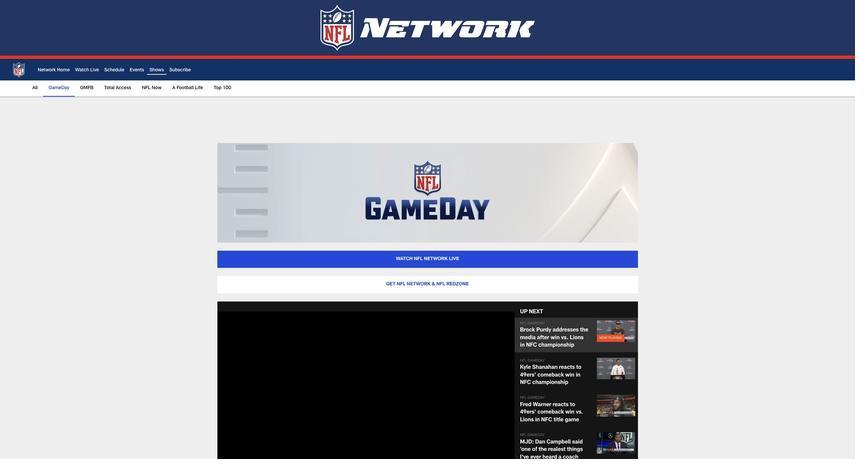 Task type: vqa. For each thing, say whether or not it's contained in the screenshot.
100
yes



Task type: locate. For each thing, give the bounding box(es) containing it.
1 vertical spatial nfc
[[520, 381, 531, 386]]

0 vertical spatial vs.
[[561, 336, 569, 341]]

get nfl network & nfl redzone
[[386, 283, 469, 287]]

lions
[[570, 336, 584, 341], [520, 418, 534, 424]]

0 vertical spatial nfc
[[526, 344, 537, 349]]

gameday inside nfl gameday kyle shanahan reacts to 49ers' comeback win in nfc championship
[[528, 360, 545, 363]]

gameday
[[49, 86, 69, 91], [528, 322, 545, 326], [528, 360, 545, 363], [528, 397, 545, 401], [528, 434, 545, 438]]

the inside nfl gameday brock purdy addresses the media after win vs. lions in nfc championship
[[580, 329, 589, 334]]

total access link
[[102, 81, 134, 96]]

mjd:
[[520, 441, 534, 446]]

shows
[[150, 68, 164, 73]]

gameday for brock
[[528, 322, 545, 326]]

brock
[[520, 329, 535, 334]]

gameday inside banner
[[49, 86, 69, 91]]

win inside nfl gameday brock purdy addresses the media after win vs. lions in nfc championship
[[551, 336, 560, 341]]

1 horizontal spatial to
[[576, 366, 582, 371]]

nfc inside nfl gameday kyle shanahan reacts to 49ers' comeback win in nfc championship
[[520, 381, 531, 386]]

1 vertical spatial championship
[[533, 381, 569, 386]]

nfc inside the nfl gameday fred warner reacts to 49ers' comeback win vs. lions in nfc title game
[[541, 418, 552, 424]]

0 horizontal spatial in
[[520, 344, 525, 349]]

i've
[[520, 456, 529, 460]]

gameday up dan
[[528, 434, 545, 438]]

network left & on the bottom of page
[[407, 283, 431, 287]]

in inside the nfl gameday fred warner reacts to 49ers' comeback win vs. lions in nfc title game
[[535, 418, 540, 424]]

vs. inside the nfl gameday fred warner reacts to 49ers' comeback win vs. lions in nfc title game
[[576, 411, 583, 416]]

comeback
[[538, 373, 564, 379], [538, 411, 564, 416]]

get nfl network & nfl redzone link
[[217, 277, 638, 294]]

0 horizontal spatial lions
[[520, 418, 534, 424]]

nfc inside nfl gameday brock purdy addresses the media after win vs. lions in nfc championship
[[526, 344, 537, 349]]

0 vertical spatial championship
[[539, 344, 575, 349]]

game
[[565, 418, 579, 424]]

media
[[520, 336, 536, 341]]

now
[[152, 86, 162, 91]]

gameday for fred
[[528, 397, 545, 401]]

nfl gameday brock purdy addresses the media after win vs. lions in nfc championship
[[520, 322, 589, 349]]

reacts up title
[[553, 403, 569, 409]]

2 vertical spatial win
[[565, 411, 575, 416]]

the inside nfl gameday mjd: dan campbell said 'one of the realest things i've ever heard a coa
[[539, 448, 547, 454]]

0 horizontal spatial vs.
[[561, 336, 569, 341]]

total
[[104, 86, 115, 91]]

nfc down kyle
[[520, 381, 531, 386]]

reacts right shanahan
[[559, 366, 575, 371]]

1 horizontal spatial lions
[[570, 336, 584, 341]]

nfl up brock
[[520, 322, 527, 326]]

gameday up warner
[[528, 397, 545, 401]]

the down dan
[[539, 448, 547, 454]]

heard
[[543, 456, 557, 460]]

gameday inside the nfl gameday fred warner reacts to 49ers' comeback win vs. lions in nfc title game
[[528, 397, 545, 401]]

1 vertical spatial to
[[570, 403, 575, 409]]

vs. up game on the right of the page
[[576, 411, 583, 416]]

nfc
[[526, 344, 537, 349], [520, 381, 531, 386], [541, 418, 552, 424]]

1 vertical spatial vs.
[[576, 411, 583, 416]]

lions inside the nfl gameday fred warner reacts to 49ers' comeback win vs. lions in nfc title game
[[520, 418, 534, 424]]

watch live
[[75, 68, 99, 73]]

1 vertical spatial the
[[539, 448, 547, 454]]

0 horizontal spatial the
[[539, 448, 547, 454]]

warner
[[533, 403, 552, 409]]

to
[[576, 366, 582, 371], [570, 403, 575, 409]]

nfc down media
[[526, 344, 537, 349]]

lions down fred
[[520, 418, 534, 424]]

49ers' down fred
[[520, 411, 536, 416]]

comeback down shanahan
[[538, 373, 564, 379]]

nfl inside nfl gameday brock purdy addresses the media after win vs. lions in nfc championship
[[520, 322, 527, 326]]

49ers'
[[520, 373, 536, 379], [520, 411, 536, 416]]

championship down shanahan
[[533, 381, 569, 386]]

schedule
[[104, 68, 124, 73]]

nfl shield image
[[11, 62, 27, 78]]

reacts inside nfl gameday kyle shanahan reacts to 49ers' comeback win in nfc championship
[[559, 366, 575, 371]]

win for shanahan
[[565, 373, 575, 379]]

1 vertical spatial reacts
[[553, 403, 569, 409]]

1 vertical spatial lions
[[520, 418, 534, 424]]

all
[[32, 86, 38, 91]]

2 comeback from the top
[[538, 411, 564, 416]]

lions down addresses
[[570, 336, 584, 341]]

comeback inside nfl gameday kyle shanahan reacts to 49ers' comeback win in nfc championship
[[538, 373, 564, 379]]

win for warner
[[565, 411, 575, 416]]

gameday link
[[46, 81, 72, 96]]

redzone
[[447, 283, 469, 287]]

0 vertical spatial lions
[[570, 336, 584, 341]]

2 vertical spatial nfc
[[541, 418, 552, 424]]

banner
[[0, 59, 855, 97]]

nfc for brock purdy addresses the media after win vs. lions in nfc championship
[[526, 344, 537, 349]]

win inside nfl gameday kyle shanahan reacts to 49ers' comeback win in nfc championship
[[565, 373, 575, 379]]

1 comeback from the top
[[538, 373, 564, 379]]

2 49ers' from the top
[[520, 411, 536, 416]]

nfl up mjd:
[[520, 434, 527, 438]]

nfl inside nfl gameday mjd: dan campbell said 'one of the realest things i've ever heard a coa
[[520, 434, 527, 438]]

49ers' down kyle
[[520, 373, 536, 379]]

reacts for shanahan
[[559, 366, 575, 371]]

fred
[[520, 403, 532, 409]]

the
[[580, 329, 589, 334], [539, 448, 547, 454]]

100
[[223, 86, 231, 91]]

championship inside nfl gameday brock purdy addresses the media after win vs. lions in nfc championship
[[539, 344, 575, 349]]

gameday down home
[[49, 86, 69, 91]]

1 horizontal spatial the
[[580, 329, 589, 334]]

network home link
[[38, 68, 70, 73]]

in for fred warner reacts to 49ers' comeback win vs. lions in nfc title game
[[535, 418, 540, 424]]

gameday for mjd:
[[528, 434, 545, 438]]

gameday up shanahan
[[528, 360, 545, 363]]

1 horizontal spatial vs.
[[576, 411, 583, 416]]

in inside nfl gameday kyle shanahan reacts to 49ers' comeback win in nfc championship
[[576, 373, 581, 379]]

network
[[38, 68, 56, 73]]

nfl up kyle
[[520, 360, 527, 363]]

nfl right & on the bottom of page
[[436, 283, 445, 287]]

to for vs.
[[570, 403, 575, 409]]

watch
[[75, 68, 89, 73]]

nfl right 'get'
[[397, 283, 406, 287]]

0 vertical spatial network
[[424, 257, 448, 262]]

to inside the nfl gameday fred warner reacts to 49ers' comeback win vs. lions in nfc title game
[[570, 403, 575, 409]]

comeback up title
[[538, 411, 564, 416]]

nfc left title
[[541, 418, 552, 424]]

in inside nfl gameday brock purdy addresses the media after win vs. lions in nfc championship
[[520, 344, 525, 349]]

vs. inside nfl gameday brock purdy addresses the media after win vs. lions in nfc championship
[[561, 336, 569, 341]]

nfl left now
[[142, 86, 151, 91]]

gameday up purdy in the bottom of the page
[[528, 322, 545, 326]]

nfl_gameday_png_2022 image
[[358, 143, 497, 243]]

network
[[424, 257, 448, 262], [407, 283, 431, 287]]

0 horizontal spatial to
[[570, 403, 575, 409]]

in for brock purdy addresses the media after win vs. lions in nfc championship
[[520, 344, 525, 349]]

things
[[567, 448, 583, 454]]

live
[[90, 68, 99, 73]]

home
[[57, 68, 70, 73]]

reacts inside the nfl gameday fred warner reacts to 49ers' comeback win vs. lions in nfc title game
[[553, 403, 569, 409]]

watch nfl network live link
[[217, 251, 638, 268]]

championship down the after
[[539, 344, 575, 349]]

purdy
[[537, 329, 551, 334]]

football
[[177, 86, 194, 91]]

0 vertical spatial reacts
[[559, 366, 575, 371]]

life
[[195, 86, 203, 91]]

win
[[551, 336, 560, 341], [565, 373, 575, 379], [565, 411, 575, 416]]

1 vertical spatial comeback
[[538, 411, 564, 416]]

0 vertical spatial 49ers'
[[520, 373, 536, 379]]

0 vertical spatial win
[[551, 336, 560, 341]]

0 vertical spatial to
[[576, 366, 582, 371]]

reacts
[[559, 366, 575, 371], [553, 403, 569, 409]]

1 49ers' from the top
[[520, 373, 536, 379]]

2 horizontal spatial in
[[576, 373, 581, 379]]

lions for brock purdy addresses the media after win vs. lions in nfc championship
[[570, 336, 584, 341]]

0 vertical spatial comeback
[[538, 373, 564, 379]]

1 vertical spatial 49ers'
[[520, 411, 536, 416]]

nfl gameday kyle shanahan reacts to 49ers' comeback win in nfc championship
[[520, 360, 582, 386]]

in
[[520, 344, 525, 349], [576, 373, 581, 379], [535, 418, 540, 424]]

vs. down addresses
[[561, 336, 569, 341]]

gameday inside nfl gameday mjd: dan campbell said 'one of the realest things i've ever heard a coa
[[528, 434, 545, 438]]

win inside the nfl gameday fred warner reacts to 49ers' comeback win vs. lions in nfc title game
[[565, 411, 575, 416]]

win for purdy
[[551, 336, 560, 341]]

1 horizontal spatial in
[[535, 418, 540, 424]]

championship
[[539, 344, 575, 349], [533, 381, 569, 386]]

get
[[386, 283, 396, 287]]

to for in
[[576, 366, 582, 371]]

49ers' inside nfl gameday kyle shanahan reacts to 49ers' comeback win in nfc championship
[[520, 373, 536, 379]]

network left live
[[424, 257, 448, 262]]

nfl right watch
[[414, 257, 423, 262]]

2 vertical spatial in
[[535, 418, 540, 424]]

nfl up fred
[[520, 397, 527, 401]]

comeback inside the nfl gameday fred warner reacts to 49ers' comeback win vs. lions in nfc title game
[[538, 411, 564, 416]]

0 vertical spatial in
[[520, 344, 525, 349]]

gameday inside nfl gameday brock purdy addresses the media after win vs. lions in nfc championship
[[528, 322, 545, 326]]

vs.
[[561, 336, 569, 341], [576, 411, 583, 416]]

1 vertical spatial in
[[576, 373, 581, 379]]

a
[[559, 456, 562, 460]]

lions inside nfl gameday brock purdy addresses the media after win vs. lions in nfc championship
[[570, 336, 584, 341]]

nfl
[[142, 86, 151, 91], [414, 257, 423, 262], [397, 283, 406, 287], [436, 283, 445, 287], [520, 322, 527, 326], [520, 360, 527, 363], [520, 397, 527, 401], [520, 434, 527, 438]]

dan
[[535, 441, 545, 446]]

49ers' inside the nfl gameday fred warner reacts to 49ers' comeback win vs. lions in nfc title game
[[520, 411, 536, 416]]

kyle
[[520, 366, 531, 371]]

live
[[449, 257, 459, 262]]

1 vertical spatial network
[[407, 283, 431, 287]]

the right addresses
[[580, 329, 589, 334]]

1 vertical spatial win
[[565, 373, 575, 379]]

to inside nfl gameday kyle shanahan reacts to 49ers' comeback win in nfc championship
[[576, 366, 582, 371]]

0 vertical spatial the
[[580, 329, 589, 334]]



Task type: describe. For each thing, give the bounding box(es) containing it.
vs. for the
[[561, 336, 569, 341]]

shows link
[[150, 68, 164, 73]]

reacts for warner
[[553, 403, 569, 409]]

banner containing network home
[[0, 59, 855, 97]]

nfl inside the nfl gameday fred warner reacts to 49ers' comeback win vs. lions in nfc title game
[[520, 397, 527, 401]]

nfl now link
[[139, 81, 164, 96]]

next
[[529, 310, 543, 316]]

top
[[214, 86, 222, 91]]

watch nfl network live
[[396, 257, 459, 262]]

events
[[130, 68, 144, 73]]

network for &
[[407, 283, 431, 287]]

title
[[554, 418, 564, 424]]

subscribe
[[169, 68, 191, 73]]

nfl now
[[142, 86, 162, 91]]

lions for fred warner reacts to 49ers' comeback win vs. lions in nfc title game
[[520, 418, 534, 424]]

shanahan
[[532, 366, 558, 371]]

49ers' for kyle
[[520, 373, 536, 379]]

comeback for shanahan
[[538, 373, 564, 379]]

kyle shanahan reacts to 49ers' comeback win in nfc championship image
[[597, 358, 635, 380]]

up
[[520, 310, 528, 316]]

total access
[[104, 86, 131, 91]]

campbell
[[547, 441, 571, 446]]

gmfb
[[80, 86, 93, 91]]

addresses
[[553, 329, 579, 334]]

&
[[432, 283, 435, 287]]

nfl inside 'nfl now' link
[[142, 86, 151, 91]]

realest
[[548, 448, 566, 454]]

comeback for warner
[[538, 411, 564, 416]]

network home
[[38, 68, 70, 73]]

schedule link
[[104, 68, 124, 73]]

of
[[532, 448, 537, 454]]

subscribe link
[[169, 68, 191, 73]]

mjd: dan campbell said 'one of the realest things i've ever heard a coach say' after loss to 49ers image
[[597, 433, 635, 455]]

said
[[572, 441, 583, 446]]

'one
[[520, 448, 531, 454]]

gameday for kyle
[[528, 360, 545, 363]]

up next
[[520, 310, 543, 316]]

nfl gameday fred warner reacts to 49ers' comeback win vs. lions in nfc title game
[[520, 397, 583, 424]]

all link
[[32, 81, 40, 96]]

events link
[[130, 68, 144, 73]]

vs. for to
[[576, 411, 583, 416]]

top 100 link
[[211, 81, 234, 96]]

fred warner reacts to 49ers win image
[[597, 396, 635, 417]]

nfl gameday mjd: dan campbell said 'one of the realest things i've ever heard a coa
[[520, 434, 583, 460]]

access
[[116, 86, 131, 91]]

watch live link
[[75, 68, 99, 73]]

ever
[[531, 456, 541, 460]]

49ers' for fred
[[520, 411, 536, 416]]

network for live
[[424, 257, 448, 262]]

top 100
[[214, 86, 231, 91]]

brock purdy addresses the media after win vs. lions in nfc championship image
[[597, 321, 635, 343]]

championship inside nfl gameday kyle shanahan reacts to 49ers' comeback win in nfc championship
[[533, 381, 569, 386]]

a
[[172, 86, 175, 91]]

nfl inside watch nfl network live link
[[414, 257, 423, 262]]

watch
[[396, 257, 413, 262]]

after
[[537, 336, 549, 341]]

a football life link
[[170, 81, 206, 96]]

gmfb link
[[77, 81, 96, 96]]

nfc for fred warner reacts to 49ers' comeback win vs. lions in nfc title game
[[541, 418, 552, 424]]

a football life
[[172, 86, 203, 91]]

nfl inside nfl gameday kyle shanahan reacts to 49ers' comeback win in nfc championship
[[520, 360, 527, 363]]



